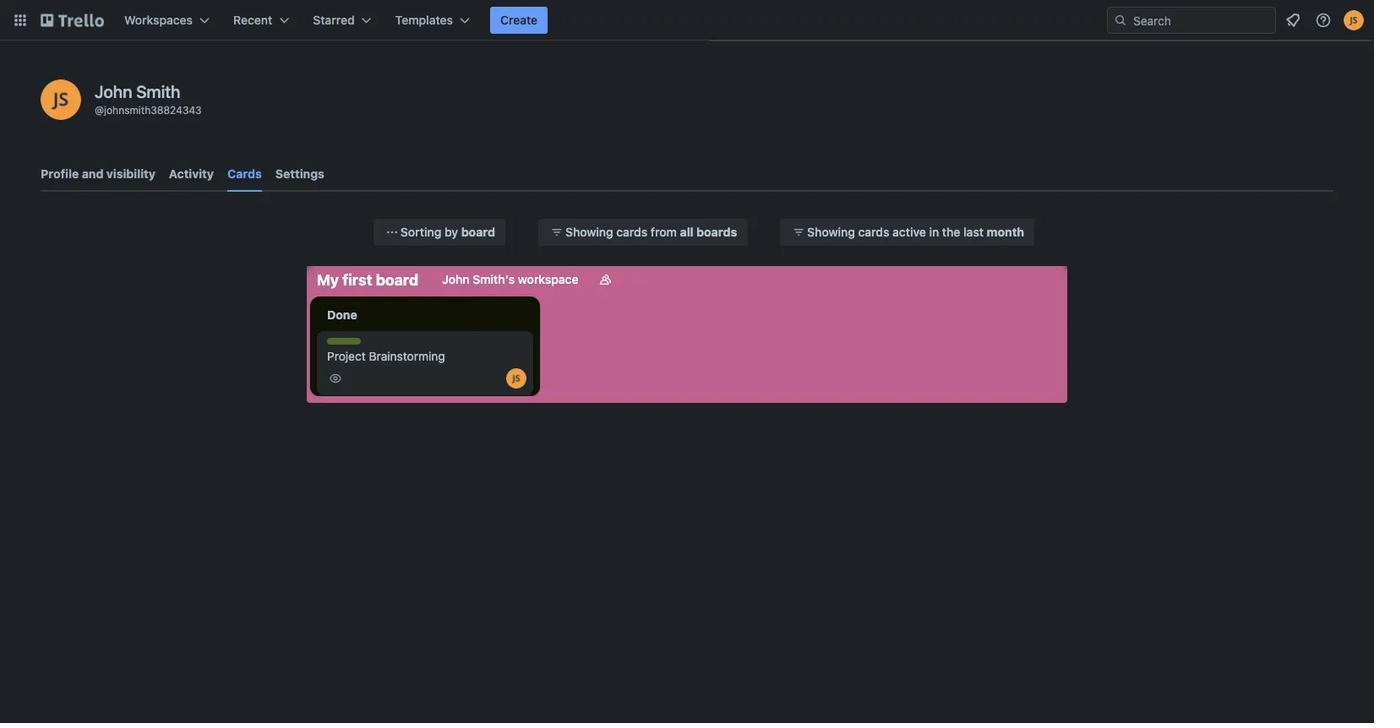 Task type: vqa. For each thing, say whether or not it's contained in the screenshot.
different to the middle
no



Task type: locate. For each thing, give the bounding box(es) containing it.
0 vertical spatial john
[[95, 81, 132, 101]]

2 horizontal spatial sm image
[[549, 224, 566, 241]]

sm image for sorting
[[384, 224, 401, 241]]

2 horizontal spatial john smith (johnsmith38824343) image
[[1344, 10, 1365, 30]]

smith
[[136, 81, 181, 101]]

john inside john smith @ johnsmith38824343
[[95, 81, 132, 101]]

board right by
[[461, 225, 496, 239]]

john smith (johnsmith38824343) image
[[1344, 10, 1365, 30], [41, 79, 81, 120], [506, 369, 527, 389]]

project
[[327, 350, 366, 364]]

my
[[317, 271, 339, 289]]

workspaces button
[[114, 7, 220, 34]]

showing up workspace
[[566, 225, 614, 239]]

first
[[343, 271, 372, 289]]

and
[[82, 167, 104, 181]]

cards left the from
[[617, 225, 648, 239]]

sm image
[[384, 224, 401, 241], [549, 224, 566, 241], [327, 370, 344, 387]]

my first board link
[[307, 266, 429, 293]]

last
[[964, 225, 984, 239]]

2 cards from the left
[[859, 225, 890, 239]]

0 vertical spatial board
[[461, 225, 496, 239]]

starred button
[[303, 7, 382, 34]]

done
[[327, 308, 357, 322]]

showing left 'active'
[[808, 225, 856, 239]]

cards
[[617, 225, 648, 239], [859, 225, 890, 239]]

cards left 'active'
[[859, 225, 890, 239]]

showing for showing cards from all boards
[[566, 225, 614, 239]]

starred
[[313, 13, 355, 27]]

month
[[987, 225, 1025, 239]]

1 horizontal spatial sm image
[[384, 224, 401, 241]]

templates
[[395, 13, 453, 27]]

color: lime, title: "ideas" element
[[327, 338, 361, 351]]

create button
[[490, 7, 548, 34]]

0 horizontal spatial john
[[95, 81, 132, 101]]

1 vertical spatial board
[[376, 271, 419, 289]]

john left smith's
[[442, 273, 470, 287]]

recent
[[233, 13, 272, 27]]

@
[[95, 104, 104, 116]]

1 cards from the left
[[617, 225, 648, 239]]

boards
[[697, 225, 737, 239]]

profile and visibility
[[41, 167, 156, 181]]

1 horizontal spatial board
[[461, 225, 496, 239]]

visibility
[[106, 167, 156, 181]]

sorting by board
[[401, 225, 496, 239]]

john for smith
[[95, 81, 132, 101]]

board for sorting by board
[[461, 225, 496, 239]]

2 vertical spatial john smith (johnsmith38824343) image
[[506, 369, 527, 389]]

showing cards active in the last month
[[808, 225, 1025, 239]]

primary element
[[0, 0, 1375, 41]]

john for smith's
[[442, 273, 470, 287]]

0 horizontal spatial cards
[[617, 225, 648, 239]]

john
[[95, 81, 132, 101], [442, 273, 470, 287]]

john smith's workspace link
[[432, 266, 589, 293]]

2 showing from the left
[[808, 225, 856, 239]]

1 horizontal spatial showing
[[808, 225, 856, 239]]

john up @
[[95, 81, 132, 101]]

sm image up workspace
[[549, 224, 566, 241]]

activity
[[169, 167, 214, 181]]

Search field
[[1108, 7, 1277, 34]]

cards for active
[[859, 225, 890, 239]]

sm image for showing
[[549, 224, 566, 241]]

1 horizontal spatial cards
[[859, 225, 890, 239]]

board
[[461, 225, 496, 239], [376, 271, 419, 289]]

recent button
[[223, 7, 300, 34]]

sorting
[[401, 225, 442, 239]]

settings link
[[275, 159, 325, 189]]

sm image down project
[[327, 370, 344, 387]]

from
[[651, 225, 677, 239]]

1 horizontal spatial john
[[442, 273, 470, 287]]

workspace
[[518, 273, 579, 287]]

0 notifications image
[[1283, 10, 1304, 30]]

my first board
[[317, 271, 419, 289]]

board right first
[[376, 271, 419, 289]]

showing
[[566, 225, 614, 239], [808, 225, 856, 239]]

0 horizontal spatial showing
[[566, 225, 614, 239]]

1 showing from the left
[[566, 225, 614, 239]]

0 horizontal spatial board
[[376, 271, 419, 289]]

activity link
[[169, 159, 214, 189]]

0 horizontal spatial john smith (johnsmith38824343) image
[[41, 79, 81, 120]]

open information menu image
[[1316, 12, 1332, 29]]

sm image up my first board
[[384, 224, 401, 241]]

1 vertical spatial john
[[442, 273, 470, 287]]



Task type: describe. For each thing, give the bounding box(es) containing it.
settings
[[275, 167, 325, 181]]

ideas
[[327, 339, 357, 351]]

all
[[680, 225, 694, 239]]

in
[[930, 225, 940, 239]]

active
[[893, 225, 927, 239]]

brainstorming
[[369, 350, 445, 364]]

cards
[[227, 167, 262, 181]]

the
[[943, 225, 961, 239]]

by
[[445, 225, 458, 239]]

0 vertical spatial john smith (johnsmith38824343) image
[[1344, 10, 1365, 30]]

cards for from
[[617, 225, 648, 239]]

profile and visibility link
[[41, 159, 156, 189]]

1 vertical spatial john smith (johnsmith38824343) image
[[41, 79, 81, 120]]

back to home image
[[41, 7, 104, 34]]

john smith's workspace
[[442, 273, 579, 287]]

workspaces
[[124, 13, 193, 27]]

sm image
[[791, 224, 808, 241]]

john smith @ johnsmith38824343
[[95, 81, 202, 116]]

create
[[501, 13, 538, 27]]

board for my first board
[[376, 271, 419, 289]]

showing for showing cards active in the last month
[[808, 225, 856, 239]]

showing cards from all boards
[[566, 225, 737, 239]]

johnsmith38824343
[[104, 104, 202, 116]]

1 horizontal spatial john smith (johnsmith38824343) image
[[506, 369, 527, 389]]

templates button
[[385, 7, 480, 34]]

ideas project brainstorming
[[327, 339, 445, 364]]

smith's
[[473, 273, 515, 287]]

profile
[[41, 167, 79, 181]]

0 horizontal spatial sm image
[[327, 370, 344, 387]]

search image
[[1114, 14, 1128, 27]]

cards link
[[227, 159, 262, 192]]



